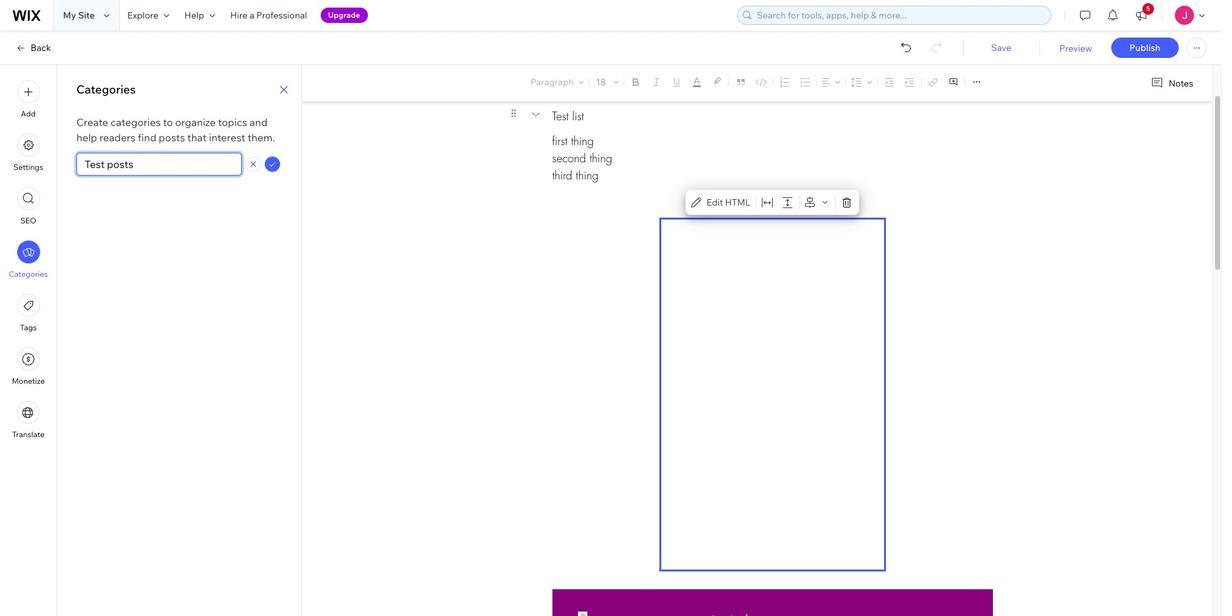 Task type: locate. For each thing, give the bounding box(es) containing it.
0 vertical spatial categories
[[76, 82, 136, 97]]

edit html button
[[689, 194, 753, 211]]

test list
[[552, 109, 584, 123]]

menu
[[0, 73, 57, 447]]

categories
[[111, 116, 161, 129]]

thing up second
[[571, 134, 594, 148]]

list
[[572, 109, 584, 123]]

hire a professional link
[[223, 0, 315, 31]]

edit html
[[707, 197, 750, 208]]

and
[[250, 116, 268, 129]]

create
[[76, 116, 108, 129]]

0 horizontal spatial categories
[[9, 269, 48, 279]]

notes
[[1169, 77, 1194, 89]]

explore
[[127, 10, 158, 21]]

save button
[[976, 42, 1027, 53]]

help
[[185, 10, 204, 21]]

settings
[[13, 162, 43, 172]]

paragraph
[[531, 76, 574, 88]]

thing right second
[[590, 151, 612, 166]]

categories
[[76, 82, 136, 97], [9, 269, 48, 279]]

categories up create
[[76, 82, 136, 97]]

1 horizontal spatial categories
[[76, 82, 136, 97]]

interest
[[209, 131, 245, 144]]

html
[[725, 197, 750, 208]]

upgrade button
[[321, 8, 368, 23]]

hire a professional
[[230, 10, 307, 21]]

paragraph button
[[528, 73, 587, 91]]

2 vertical spatial thing
[[576, 168, 599, 183]]

seo
[[20, 216, 36, 225]]

publish button
[[1111, 38, 1179, 58]]

a
[[249, 10, 254, 21]]

preview button
[[1059, 43, 1092, 54]]

None field
[[81, 153, 237, 175]]

1 vertical spatial categories
[[9, 269, 48, 279]]

thing right "third"
[[576, 168, 599, 183]]

tags button
[[17, 294, 40, 332]]

categories up the tags button
[[9, 269, 48, 279]]

first thing second thing third thing
[[552, 134, 612, 183]]

test
[[552, 109, 569, 123]]

monetize button
[[12, 348, 45, 386]]

help button
[[177, 0, 223, 31]]

find
[[138, 131, 156, 144]]

my
[[63, 10, 76, 21]]

thing
[[571, 134, 594, 148], [590, 151, 612, 166], [576, 168, 599, 183]]



Task type: describe. For each thing, give the bounding box(es) containing it.
second
[[552, 151, 586, 166]]

first
[[552, 134, 568, 148]]

0 vertical spatial thing
[[571, 134, 594, 148]]

third
[[552, 168, 572, 183]]

translate
[[12, 430, 45, 439]]

help
[[76, 131, 97, 144]]

hire
[[230, 10, 247, 21]]

preview
[[1059, 43, 1092, 54]]

site
[[78, 10, 95, 21]]

readers
[[99, 131, 136, 144]]

topics
[[218, 116, 247, 129]]

add
[[21, 109, 36, 118]]

organize
[[175, 116, 216, 129]]

that
[[187, 131, 207, 144]]

edit
[[707, 197, 723, 208]]

to
[[163, 116, 173, 129]]

settings button
[[13, 134, 43, 172]]

my site
[[63, 10, 95, 21]]

Search for tools, apps, help & more... field
[[753, 6, 1047, 24]]

add button
[[17, 80, 40, 118]]

posts
[[159, 131, 185, 144]]

seo button
[[17, 187, 40, 225]]

categories button
[[9, 241, 48, 279]]

tags
[[20, 323, 37, 332]]

professional
[[256, 10, 307, 21]]

notes button
[[1146, 74, 1197, 92]]

monetize
[[12, 376, 45, 386]]

1 vertical spatial thing
[[590, 151, 612, 166]]

back
[[31, 42, 51, 53]]

menu containing add
[[0, 73, 57, 447]]

back button
[[15, 42, 51, 53]]

categories inside menu
[[9, 269, 48, 279]]

5 button
[[1127, 0, 1155, 31]]

translate button
[[12, 401, 45, 439]]

save
[[991, 42, 1012, 53]]

them.
[[248, 131, 275, 144]]

5
[[1146, 4, 1150, 13]]

create categories to organize topics and help readers find posts that interest them.
[[76, 116, 275, 144]]

publish
[[1130, 42, 1161, 53]]

upgrade
[[328, 10, 360, 20]]



Task type: vqa. For each thing, say whether or not it's contained in the screenshot.
Add
yes



